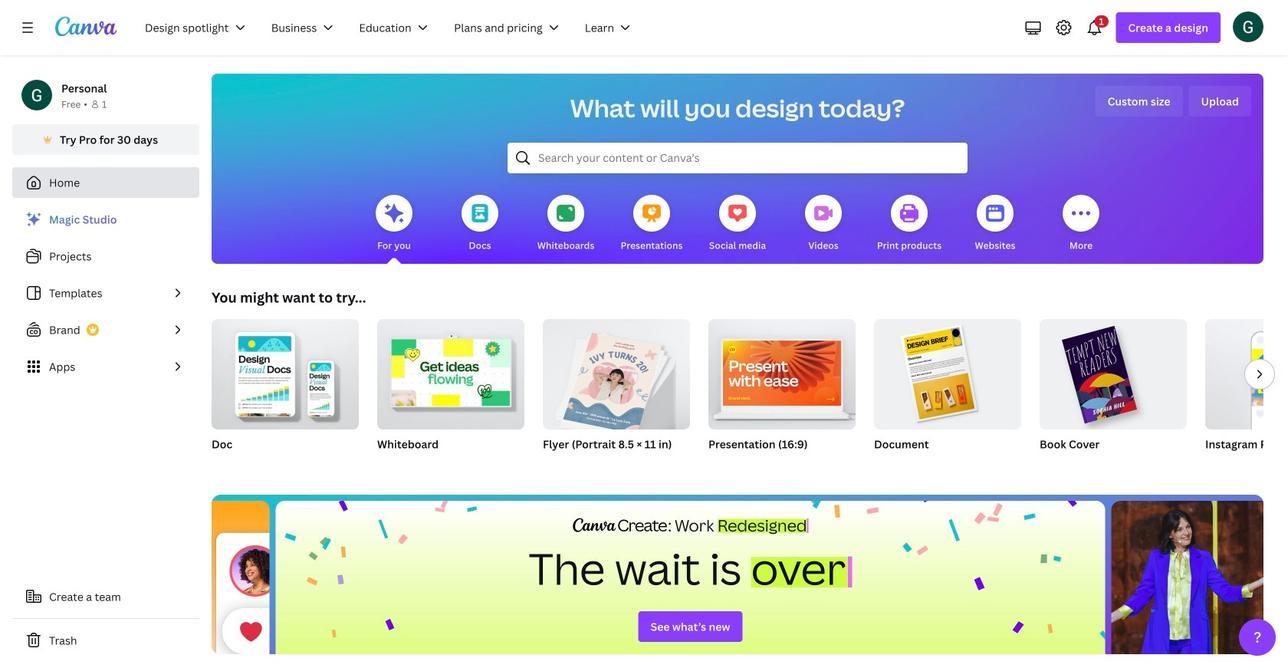 Task type: vqa. For each thing, say whether or not it's contained in the screenshot.
Content
no



Task type: describe. For each thing, give the bounding box(es) containing it.
top level navigation element
[[135, 12, 647, 43]]

Search search field
[[539, 143, 938, 173]]



Task type: locate. For each thing, give the bounding box(es) containing it.
None search field
[[508, 143, 968, 173]]

greg robinson image
[[1234, 11, 1264, 42]]

list
[[12, 204, 199, 382]]

group
[[212, 319, 359, 471], [212, 319, 359, 430], [377, 319, 525, 471], [377, 319, 525, 430], [543, 319, 691, 471], [543, 319, 691, 435], [709, 319, 856, 471], [709, 319, 856, 430], [875, 319, 1022, 471], [875, 319, 1022, 430], [1040, 319, 1188, 471], [1206, 319, 1289, 471]]



